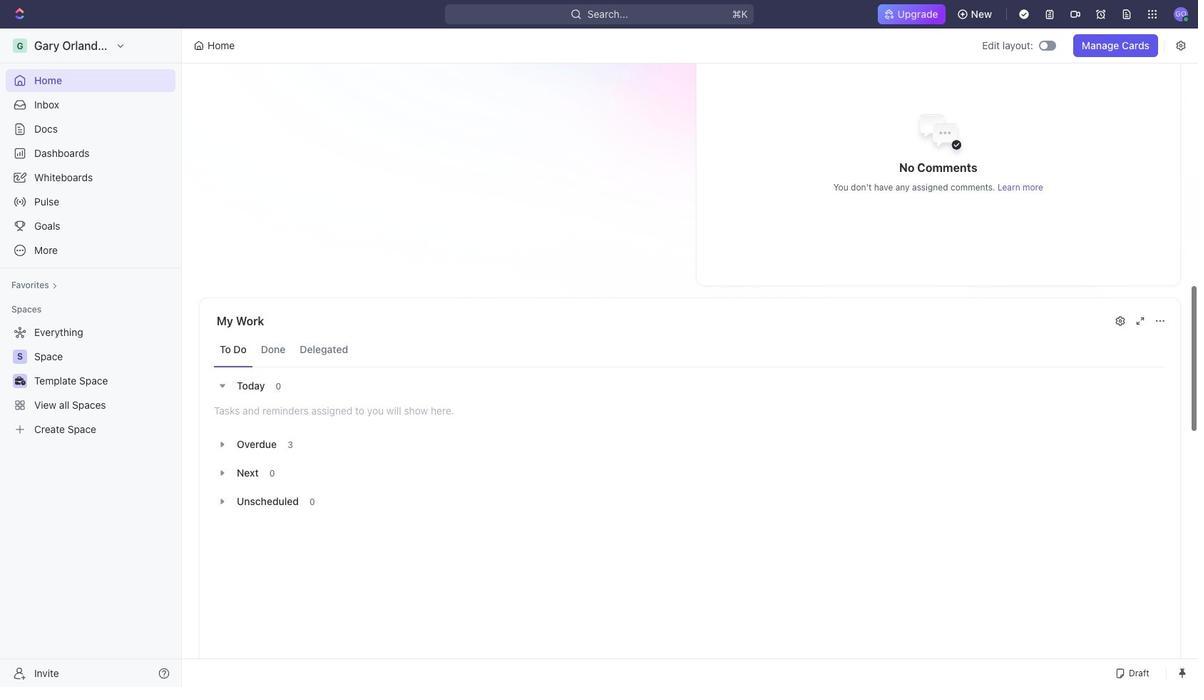 Task type: vqa. For each thing, say whether or not it's contained in the screenshot.
Release Train text box at top
no



Task type: describe. For each thing, give the bounding box(es) containing it.
business time image
[[15, 377, 25, 385]]

sidebar navigation
[[0, 29, 185, 687]]

gary orlando's workspace, , element
[[13, 39, 27, 53]]



Task type: locate. For each thing, give the bounding box(es) containing it.
tab list
[[214, 332, 1167, 367]]

tree
[[6, 321, 176, 441]]

space, , element
[[13, 350, 27, 364]]

tree inside sidebar navigation
[[6, 321, 176, 441]]



